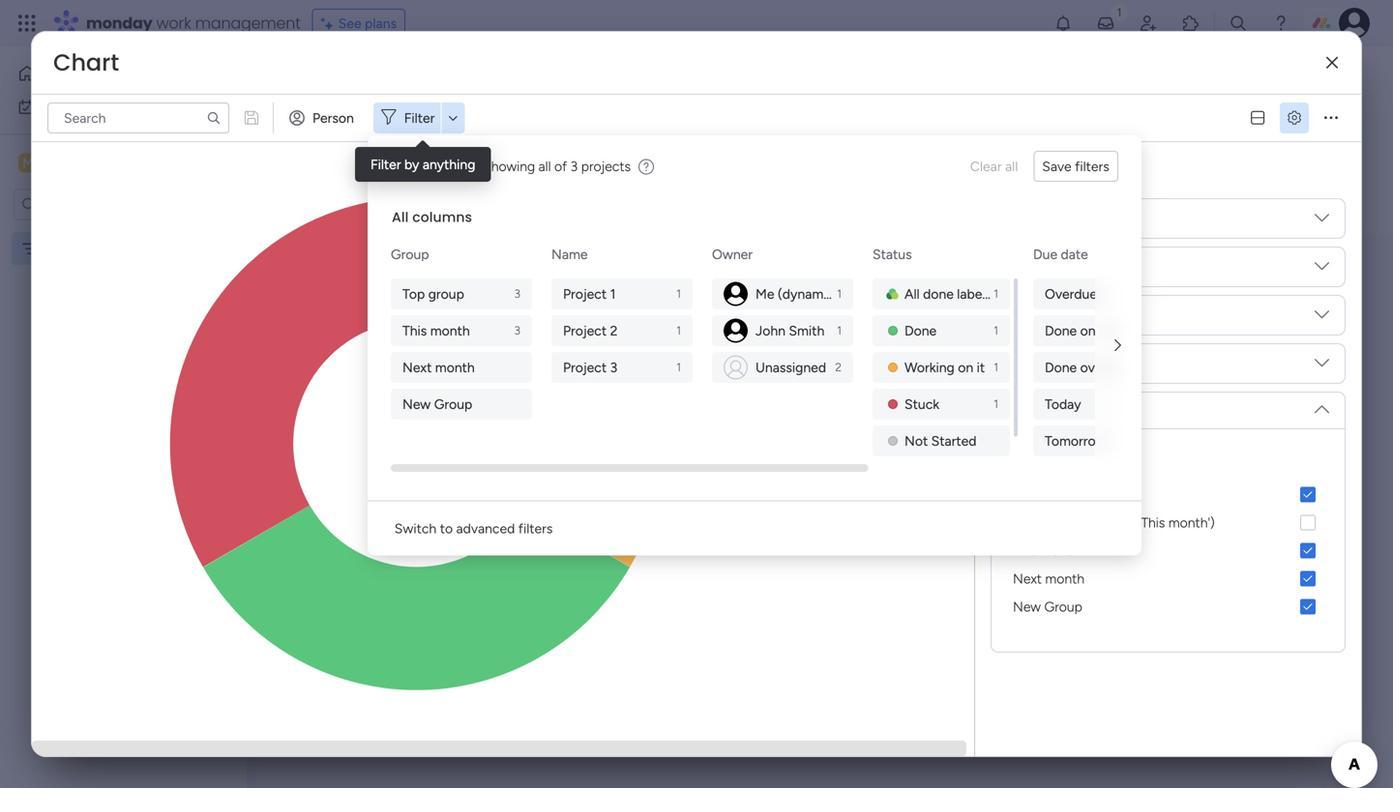 Task type: locate. For each thing, give the bounding box(es) containing it.
my down home
[[43, 99, 61, 115]]

groups down my first board heading
[[1031, 487, 1073, 503]]

dapulse dropdown down arrow image for more settings
[[1315, 356, 1329, 378]]

0 horizontal spatial new group
[[402, 396, 472, 413]]

2 dapulse dropdown down arrow image from the top
[[1315, 259, 1329, 281]]

Search field
[[572, 115, 630, 142]]

2 up project 3
[[610, 323, 617, 339]]

3
[[570, 158, 578, 175], [514, 287, 520, 301], [514, 324, 520, 338], [610, 359, 617, 376]]

0 vertical spatial 33.3%
[[917, 411, 952, 428]]

inbox image
[[1096, 14, 1115, 33]]

my first board element containing top group (currently 'this month')
[[1007, 509, 1329, 537]]

owner
[[712, 246, 753, 263]]

my first board group containing my first board
[[1007, 453, 1329, 621]]

group inside group
[[428, 286, 464, 302]]

work inside button
[[64, 99, 94, 115]]

33.3%
[[917, 411, 952, 428], [870, 445, 905, 461]]

1 vertical spatial chart
[[318, 262, 368, 286]]

on inside due date group
[[1080, 323, 1096, 339]]

3 down project 2
[[610, 359, 617, 376]]

group down the all groups
[[1039, 515, 1074, 531]]

john smith image
[[1339, 8, 1370, 39], [723, 319, 748, 343]]

my first board element up 'this
[[1007, 481, 1329, 509]]

dapulse x slim image
[[1326, 56, 1338, 70]]

0 vertical spatial my first board
[[299, 63, 453, 95]]

0 horizontal spatial next
[[402, 359, 432, 376]]

top down the all groups
[[1013, 515, 1035, 531]]

3 right of
[[570, 158, 578, 175]]

new project button
[[293, 113, 384, 144]]

group for top group
[[428, 286, 464, 302]]

month inside option
[[1045, 571, 1084, 587]]

1 vertical spatial john smith image
[[723, 319, 748, 343]]

filters right advanced
[[518, 520, 553, 537]]

project for project 3
[[563, 359, 607, 376]]

groups inside my first board group
[[1031, 487, 1073, 503]]

1 horizontal spatial my first board
[[1011, 455, 1096, 471]]

new
[[301, 121, 329, 137], [402, 396, 431, 413], [1013, 599, 1041, 615]]

0 horizontal spatial work
[[64, 99, 94, 115]]

2 vertical spatial on
[[884, 411, 899, 428]]

my up new project
[[299, 63, 332, 95]]

new group inside option
[[1013, 599, 1082, 615]]

2
[[610, 323, 617, 339], [835, 360, 841, 374]]

1 vertical spatial this
[[1013, 543, 1037, 559]]

project inside new project button
[[333, 121, 376, 137]]

this inside option
[[1013, 543, 1037, 559]]

this down top group
[[402, 323, 427, 339]]

my work
[[43, 99, 94, 115]]

group down columns
[[428, 286, 464, 302]]

done for done overdue
[[1045, 359, 1077, 376]]

all left columns
[[392, 208, 409, 227]]

my first board up angle down icon
[[299, 63, 453, 95]]

1 my first board group from the top
[[1007, 453, 1329, 621]]

1 horizontal spatial john smith image
[[1339, 8, 1370, 39]]

0 horizontal spatial it
[[902, 411, 910, 428]]

apps image
[[1181, 14, 1201, 33]]

1 vertical spatial first
[[1033, 455, 1057, 471]]

next down top group
[[402, 359, 432, 376]]

all
[[392, 208, 409, 227], [904, 286, 919, 302], [1013, 487, 1028, 503]]

1 vertical spatial top
[[1013, 515, 1035, 531]]

it
[[977, 359, 985, 376], [902, 411, 910, 428]]

2 horizontal spatial new
[[1013, 599, 1041, 615]]

filters right save
[[1075, 158, 1109, 175]]

working inside status 'group'
[[904, 359, 954, 376]]

arrow down image
[[799, 117, 822, 141]]

all for all groups
[[1013, 487, 1028, 503]]

it left more
[[977, 359, 985, 376]]

started
[[931, 433, 976, 449]]

None search field
[[47, 103, 229, 134]]

0 vertical spatial board
[[384, 63, 453, 95]]

1 horizontal spatial next
[[1013, 571, 1042, 587]]

: down working on it : 33.3%
[[863, 445, 866, 461]]

all groups
[[1013, 487, 1073, 503]]

first up the all groups
[[1033, 455, 1057, 471]]

1 vertical spatial new group
[[1013, 599, 1082, 615]]

top
[[402, 286, 425, 302], [1013, 515, 1035, 531]]

quick
[[391, 157, 431, 176]]

on left stuck
[[884, 411, 899, 428]]

board inside field
[[384, 63, 453, 95]]

date
[[1061, 246, 1088, 263]]

0 horizontal spatial first
[[338, 63, 379, 95]]

top for top group
[[402, 286, 425, 302]]

chart up my work
[[53, 46, 119, 79]]

0 vertical spatial it
[[977, 359, 985, 376]]

all left done
[[904, 286, 919, 302]]

working
[[904, 359, 954, 376], [831, 411, 880, 428]]

owner group
[[712, 279, 857, 383]]

more dots image
[[1324, 111, 1338, 125]]

switch to advanced filters button
[[387, 513, 561, 544]]

1 vertical spatial group
[[1039, 515, 1074, 531]]

dapulse dropdown down arrow image for values
[[1315, 308, 1329, 329]]

filters for save
[[1075, 158, 1109, 175]]

2 inside the name group
[[610, 323, 617, 339]]

1 horizontal spatial first
[[1033, 455, 1057, 471]]

my first board group
[[1007, 453, 1329, 621], [1007, 537, 1329, 621]]

next month down top group
[[402, 359, 475, 376]]

list box
[[0, 228, 247, 526]]

done overdue
[[1045, 359, 1130, 376]]

next month inside next month option
[[1013, 571, 1084, 587]]

this inside group group
[[402, 323, 427, 339]]

33.3% up not started
[[917, 411, 952, 428]]

0 horizontal spatial new
[[301, 121, 329, 137]]

1 horizontal spatial top
[[1013, 515, 1035, 531]]

my first board down tomorrow
[[1011, 455, 1096, 471]]

1 horizontal spatial on
[[958, 359, 973, 376]]

my first board element
[[1007, 481, 1329, 509], [1007, 509, 1329, 537]]

not
[[904, 433, 928, 449]]

0 horizontal spatial board
[[384, 63, 453, 95]]

on left more
[[958, 359, 973, 376]]

done for done
[[904, 323, 936, 339]]

2 right unassigned
[[835, 360, 841, 374]]

group inside group
[[434, 396, 472, 413]]

all inside my first board element
[[1013, 487, 1028, 503]]

choose groups
[[1007, 402, 1099, 419]]

1 horizontal spatial chart
[[318, 262, 368, 286]]

m
[[22, 155, 34, 171]]

all
[[539, 158, 551, 175]]

project left angle down icon
[[333, 121, 376, 137]]

my first board group containing this month
[[1007, 537, 1329, 621]]

0 vertical spatial this
[[402, 323, 427, 339]]

3 inside the name group
[[610, 359, 617, 376]]

0 vertical spatial new group
[[402, 396, 472, 413]]

filters for quick
[[435, 157, 475, 176]]

board inside heading
[[1060, 455, 1096, 471]]

all down my first board heading
[[1013, 487, 1028, 503]]

switch to advanced filters
[[395, 520, 553, 537]]

person button down my first board field
[[282, 103, 365, 134]]

it up not
[[902, 411, 910, 428]]

project 1
[[563, 286, 615, 302]]

groups
[[1057, 402, 1099, 419], [1031, 487, 1073, 503]]

1 vertical spatial new
[[402, 396, 431, 413]]

john smith image left 'john'
[[723, 319, 748, 343]]

0 vertical spatial groups
[[1057, 402, 1099, 419]]

monday
[[86, 12, 152, 34]]

my up the all groups
[[1011, 455, 1030, 471]]

all columns
[[392, 208, 472, 227]]

switch
[[395, 520, 437, 537]]

new group inside group group
[[402, 396, 472, 413]]

top down 'all columns'
[[402, 286, 425, 302]]

chart main content
[[256, 235, 1393, 788]]

1 horizontal spatial new
[[402, 396, 431, 413]]

1 vertical spatial working
[[831, 411, 880, 428]]

john
[[755, 323, 785, 339]]

home
[[45, 65, 81, 82]]

1 vertical spatial work
[[64, 99, 94, 115]]

0 horizontal spatial 2
[[610, 323, 617, 339]]

on left time
[[1080, 323, 1096, 339]]

month inside option
[[1040, 543, 1080, 559]]

0 horizontal spatial working
[[831, 411, 880, 428]]

2 inside owner group
[[835, 360, 841, 374]]

it inside status 'group'
[[977, 359, 985, 376]]

this month option
[[1007, 537, 1329, 565]]

chart left v2 funnel image
[[318, 262, 368, 286]]

(currently
[[1078, 515, 1135, 531]]

learn more image
[[639, 158, 654, 177]]

person down my first board field
[[312, 110, 354, 126]]

projects
[[581, 158, 631, 175]]

1 horizontal spatial this month
[[1013, 543, 1080, 559]]

4 dapulse dropdown down arrow image from the top
[[1315, 356, 1329, 378]]

1 horizontal spatial filter button
[[731, 113, 822, 144]]

filter left the by
[[371, 156, 401, 173]]

2 vertical spatial my
[[1011, 455, 1030, 471]]

done down done
[[904, 323, 936, 339]]

0 vertical spatial on
[[1080, 323, 1096, 339]]

1 horizontal spatial board
[[1060, 455, 1096, 471]]

all inside status 'group'
[[904, 286, 919, 302]]

groups for choose groups
[[1057, 402, 1099, 419]]

0 horizontal spatial next month
[[402, 359, 475, 376]]

not started
[[904, 433, 976, 449]]

first up new project button
[[338, 63, 379, 95]]

my first board element up next month option
[[1007, 509, 1329, 537]]

2 vertical spatial group
[[1044, 599, 1082, 615]]

1 horizontal spatial new group
[[1013, 599, 1082, 615]]

0 horizontal spatial this
[[402, 323, 427, 339]]

0 horizontal spatial top
[[402, 286, 425, 302]]

v2 split view image
[[1251, 111, 1265, 125]]

0 horizontal spatial all
[[392, 208, 409, 227]]

top inside group group
[[402, 286, 425, 302]]

1 horizontal spatial my
[[299, 63, 332, 95]]

done inside status 'group'
[[904, 323, 936, 339]]

1 my first board element from the top
[[1007, 481, 1329, 509]]

0 vertical spatial next month
[[402, 359, 475, 376]]

filter right angle down icon
[[404, 110, 435, 126]]

next
[[402, 359, 432, 376], [1013, 571, 1042, 587]]

work down home
[[64, 99, 94, 115]]

1 vertical spatial :
[[863, 445, 866, 461]]

this down the all groups
[[1013, 543, 1037, 559]]

My first board field
[[294, 63, 458, 96]]

invite members image
[[1139, 14, 1158, 33]]

next month
[[402, 359, 475, 376], [1013, 571, 1084, 587]]

1 horizontal spatial working
[[904, 359, 954, 376]]

0 horizontal spatial my first board
[[299, 63, 453, 95]]

project up project 2
[[563, 286, 607, 302]]

all for all columns
[[392, 208, 409, 227]]

name group
[[551, 279, 696, 383]]

project for project 1
[[563, 286, 607, 302]]

1 horizontal spatial filter
[[404, 110, 435, 126]]

this month down the all groups
[[1013, 543, 1080, 559]]

1 vertical spatial 33.3%
[[870, 445, 905, 461]]

filter left arrow down icon
[[762, 121, 792, 137]]

filter button
[[373, 103, 465, 134], [731, 113, 822, 144]]

1 horizontal spatial this
[[1013, 543, 1037, 559]]

0 vertical spatial new
[[301, 121, 329, 137]]

2 horizontal spatial filter
[[762, 121, 792, 137]]

0 vertical spatial next
[[402, 359, 432, 376]]

board up arrow down image
[[384, 63, 453, 95]]

working up stuck
[[904, 359, 954, 376]]

: up not
[[910, 411, 913, 428]]

filter for arrow down icon
[[762, 121, 792, 137]]

2 my first board group from the top
[[1007, 537, 1329, 621]]

1 horizontal spatial work
[[156, 12, 191, 34]]

2 horizontal spatial group
[[1044, 599, 1082, 615]]

0 vertical spatial 2
[[610, 323, 617, 339]]

search image
[[206, 110, 222, 126]]

group for top group (currently 'this month')
[[1039, 515, 1074, 531]]

0 horizontal spatial this month
[[402, 323, 470, 339]]

0 vertical spatial group
[[391, 246, 429, 263]]

1 vertical spatial it
[[902, 411, 910, 428]]

month')
[[1169, 515, 1215, 531]]

new group
[[402, 396, 472, 413], [1013, 599, 1082, 615]]

first for my first board group containing my first board
[[1033, 455, 1057, 471]]

top group
[[402, 286, 464, 302]]

option
[[0, 231, 247, 235]]

1 horizontal spatial :
[[910, 411, 913, 428]]

it for working on it : 33.3%
[[902, 411, 910, 428]]

2 horizontal spatial on
[[1080, 323, 1096, 339]]

project 2
[[563, 323, 617, 339]]

2 horizontal spatial my
[[1011, 455, 1030, 471]]

2 horizontal spatial all
[[1013, 487, 1028, 503]]

on inside status 'group'
[[958, 359, 973, 376]]

next month down (currently
[[1013, 571, 1084, 587]]

1 vertical spatial next month
[[1013, 571, 1084, 587]]

dapulse dropdown down arrow image
[[1315, 211, 1329, 233], [1315, 259, 1329, 281], [1315, 308, 1329, 329], [1315, 356, 1329, 378], [1315, 395, 1329, 416]]

working for working on it : 33.3%
[[831, 411, 880, 428]]

0 vertical spatial working
[[904, 359, 954, 376]]

1 horizontal spatial 33.3%
[[917, 411, 952, 428]]

work
[[156, 12, 191, 34], [64, 99, 94, 115]]

2 vertical spatial all
[[1013, 487, 1028, 503]]

see plans
[[338, 15, 397, 31]]

notifications image
[[1054, 14, 1073, 33]]

0 horizontal spatial filters
[[435, 157, 475, 176]]

person right search field
[[672, 121, 713, 137]]

person
[[312, 110, 354, 126], [672, 121, 713, 137]]

filters down add
[[435, 157, 475, 176]]

0 vertical spatial work
[[156, 12, 191, 34]]

john smith image right help image
[[1339, 8, 1370, 39]]

this month down top group
[[402, 323, 470, 339]]

first inside field
[[338, 63, 379, 95]]

search everything image
[[1229, 14, 1248, 33]]

first inside heading
[[1033, 455, 1057, 471]]

groups up tomorrow
[[1057, 402, 1099, 419]]

0 vertical spatial group
[[428, 286, 464, 302]]

home button
[[12, 58, 208, 89]]

2 vertical spatial new
[[1013, 599, 1041, 615]]

next down the all groups
[[1013, 571, 1042, 587]]

next month option
[[1007, 565, 1329, 593]]

my first board
[[299, 63, 453, 95], [1011, 455, 1096, 471]]

1 horizontal spatial person button
[[641, 113, 725, 144]]

1 vertical spatial 2
[[835, 360, 841, 374]]

this month
[[402, 323, 470, 339], [1013, 543, 1080, 559]]

board
[[384, 63, 453, 95], [1060, 455, 1096, 471]]

1 horizontal spatial it
[[977, 359, 985, 376]]

5 dapulse dropdown down arrow image from the top
[[1315, 395, 1329, 416]]

working on it
[[904, 359, 985, 376]]

project
[[333, 121, 376, 137], [563, 286, 607, 302], [563, 323, 607, 339], [563, 359, 607, 376]]

33.3% down working on it : 33.3%
[[870, 445, 905, 461]]

v2 search image
[[558, 118, 572, 140]]

done on time
[[1045, 323, 1126, 339]]

my work button
[[12, 91, 208, 122]]

me
[[755, 286, 774, 302]]

more settings
[[1007, 356, 1091, 372]]

0 horizontal spatial group
[[428, 286, 464, 302]]

person button up learn more image
[[641, 113, 725, 144]]

1 horizontal spatial filters
[[518, 520, 553, 537]]

advanced
[[456, 520, 515, 537]]

0 horizontal spatial john smith image
[[723, 319, 748, 343]]

add widget button
[[425, 113, 540, 144]]

3 inside the quick filters showing all of 3 projects
[[570, 158, 578, 175]]

:
[[910, 411, 913, 428], [863, 445, 866, 461]]

0 horizontal spatial 33.3%
[[870, 445, 905, 461]]

0 vertical spatial this month
[[402, 323, 470, 339]]

0 vertical spatial :
[[910, 411, 913, 428]]

first
[[338, 63, 379, 95], [1033, 455, 1057, 471]]

next inside option
[[1013, 571, 1042, 587]]

month
[[430, 323, 470, 339], [435, 359, 475, 376], [1040, 543, 1080, 559], [1045, 571, 1084, 587]]

1 vertical spatial my
[[43, 99, 61, 115]]

working on it : 33.3%
[[831, 411, 952, 428]]

more
[[1007, 356, 1038, 372]]

showing
[[483, 158, 535, 175]]

1 vertical spatial this month
[[1013, 543, 1080, 559]]

0 horizontal spatial on
[[884, 411, 899, 428]]

dapulse dropdown down arrow image for labels
[[1315, 259, 1329, 281]]

values
[[1007, 307, 1047, 324]]

unassigned
[[755, 359, 826, 376]]

0 vertical spatial my
[[299, 63, 332, 95]]

this month inside group group
[[402, 323, 470, 339]]

2 my first board element from the top
[[1007, 509, 1329, 537]]

filter by anything
[[371, 156, 475, 173]]

this
[[402, 323, 427, 339], [1013, 543, 1037, 559]]

work right monday
[[156, 12, 191, 34]]

on for working on it : 33.3%
[[884, 411, 899, 428]]

angle down image
[[393, 122, 403, 136]]

board for my first board group containing my first board
[[1060, 455, 1096, 471]]

filters inside 'button'
[[1075, 158, 1109, 175]]

on for working on it
[[958, 359, 973, 376]]

done
[[904, 323, 936, 339], [1045, 323, 1077, 339], [1045, 359, 1077, 376]]

help image
[[1271, 14, 1291, 33]]

0 vertical spatial top
[[402, 286, 425, 302]]

done up today
[[1045, 359, 1077, 376]]

1 vertical spatial next
[[1013, 571, 1042, 587]]

working up the : 33.3%
[[831, 411, 880, 428]]

chart
[[53, 46, 119, 79], [318, 262, 368, 286]]

save filters button
[[1034, 151, 1118, 182]]

project down project 2
[[563, 359, 607, 376]]

3 dapulse dropdown down arrow image from the top
[[1315, 308, 1329, 329]]

project down project 1
[[563, 323, 607, 339]]

on
[[1080, 323, 1096, 339], [958, 359, 973, 376], [884, 411, 899, 428]]

group
[[391, 246, 429, 263], [434, 396, 472, 413], [1044, 599, 1082, 615]]

0 vertical spatial all
[[392, 208, 409, 227]]

board down tomorrow
[[1060, 455, 1096, 471]]

done up settings
[[1045, 323, 1077, 339]]

this month inside this month option
[[1013, 543, 1080, 559]]



Task type: describe. For each thing, give the bounding box(es) containing it.
columns
[[412, 208, 472, 227]]

my first board heading
[[1011, 453, 1096, 473]]

on for done on time
[[1080, 323, 1096, 339]]

new inside new group option
[[1013, 599, 1041, 615]]

chart inside chart main content
[[318, 262, 368, 286]]

plans
[[365, 15, 397, 31]]

'this
[[1139, 515, 1165, 531]]

overdue
[[1080, 359, 1130, 376]]

to
[[440, 520, 453, 537]]

0 horizontal spatial filter
[[371, 156, 401, 173]]

management
[[195, 12, 301, 34]]

(dynamic)
[[778, 286, 839, 302]]

group inside option
[[1044, 599, 1082, 615]]

new group option
[[1007, 593, 1329, 621]]

add widget
[[460, 120, 531, 137]]

new project
[[301, 121, 376, 137]]

project 3
[[563, 359, 617, 376]]

see
[[338, 15, 361, 31]]

filters inside button
[[518, 520, 553, 537]]

3 left project 2
[[514, 324, 520, 338]]

dapulse dropdown down arrow image for choose groups
[[1315, 395, 1329, 416]]

john smith
[[755, 323, 824, 339]]

status group
[[872, 279, 1014, 457]]

quick filters showing all of 3 projects
[[391, 157, 631, 176]]

all done labels
[[904, 286, 991, 302]]

1 image
[[1111, 1, 1128, 23]]

v2 funnel image
[[386, 267, 399, 281]]

settings
[[1015, 163, 1077, 185]]

all for all done labels
[[904, 286, 919, 302]]

: 33.3%
[[863, 445, 905, 461]]

monday work management
[[86, 12, 301, 34]]

m button
[[14, 147, 193, 179]]

groups for all groups
[[1031, 487, 1073, 503]]

work for monday
[[156, 12, 191, 34]]

by
[[404, 156, 419, 173]]

top for top group (currently 'this month')
[[1013, 515, 1035, 531]]

0 horizontal spatial filter button
[[373, 103, 465, 134]]

0 horizontal spatial group
[[391, 246, 429, 263]]

overdue
[[1045, 286, 1097, 302]]

work for my
[[64, 99, 94, 115]]

my first board element containing all groups
[[1007, 481, 1329, 509]]

due date group
[[1033, 279, 1174, 640]]

board for my first board field
[[384, 63, 453, 95]]

0 horizontal spatial person
[[312, 110, 354, 126]]

group group
[[391, 279, 536, 420]]

due
[[1033, 246, 1057, 263]]

smith
[[789, 323, 824, 339]]

status
[[872, 246, 912, 263]]

add
[[460, 120, 485, 137]]

john smith image inside owner group
[[723, 319, 748, 343]]

more dots image
[[780, 267, 793, 281]]

settings
[[1042, 356, 1091, 372]]

my inside my first board heading
[[1011, 455, 1030, 471]]

save
[[1042, 158, 1072, 175]]

stuck
[[904, 396, 939, 413]]

done
[[923, 286, 954, 302]]

next month inside group group
[[402, 359, 475, 376]]

me (dynamic)
[[755, 286, 839, 302]]

1 vertical spatial my first board
[[1011, 455, 1096, 471]]

see plans button
[[312, 9, 405, 38]]

my inside my work button
[[43, 99, 61, 115]]

working for working on it
[[904, 359, 954, 376]]

1 dapulse dropdown down arrow image from the top
[[1315, 211, 1329, 233]]

my inside my first board field
[[299, 63, 332, 95]]

0 horizontal spatial person button
[[282, 103, 365, 134]]

project for project 2
[[563, 323, 607, 339]]

anything
[[423, 156, 475, 173]]

john smith image
[[723, 282, 748, 306]]

tomorrow
[[1045, 433, 1106, 449]]

next inside group group
[[402, 359, 432, 376]]

0 horizontal spatial chart
[[53, 46, 119, 79]]

all columns dialog
[[367, 135, 1393, 640]]

arrow down image
[[441, 106, 465, 130]]

save filters
[[1042, 158, 1109, 175]]

v2 settings line image
[[1288, 111, 1301, 125]]

workspace image
[[18, 152, 38, 174]]

labels
[[957, 286, 991, 302]]

new inside new project button
[[301, 121, 329, 137]]

name
[[551, 246, 588, 263]]

today
[[1045, 396, 1081, 413]]

select product image
[[17, 14, 37, 33]]

it for working on it
[[977, 359, 985, 376]]

new inside group group
[[402, 396, 431, 413]]

3 left project 1
[[514, 287, 520, 301]]

due date
[[1033, 246, 1088, 263]]

0 vertical spatial john smith image
[[1339, 8, 1370, 39]]

done for done on time
[[1045, 323, 1077, 339]]

Filter dashboard by text search field
[[47, 103, 229, 134]]

of
[[554, 158, 567, 175]]

Chart field
[[48, 46, 124, 79]]

top group (currently 'this month')
[[1013, 515, 1215, 531]]

time
[[1099, 323, 1126, 339]]

1 horizontal spatial person
[[672, 121, 713, 137]]

widget
[[489, 120, 531, 137]]

filter for arrow down image
[[404, 110, 435, 126]]

first for my first board field
[[338, 63, 379, 95]]

labels
[[1007, 259, 1046, 275]]

choose
[[1007, 402, 1054, 419]]

my first board inside my first board field
[[299, 63, 453, 95]]



Task type: vqa. For each thing, say whether or not it's contained in the screenshot.
dapulse dropdown down arrow image
yes



